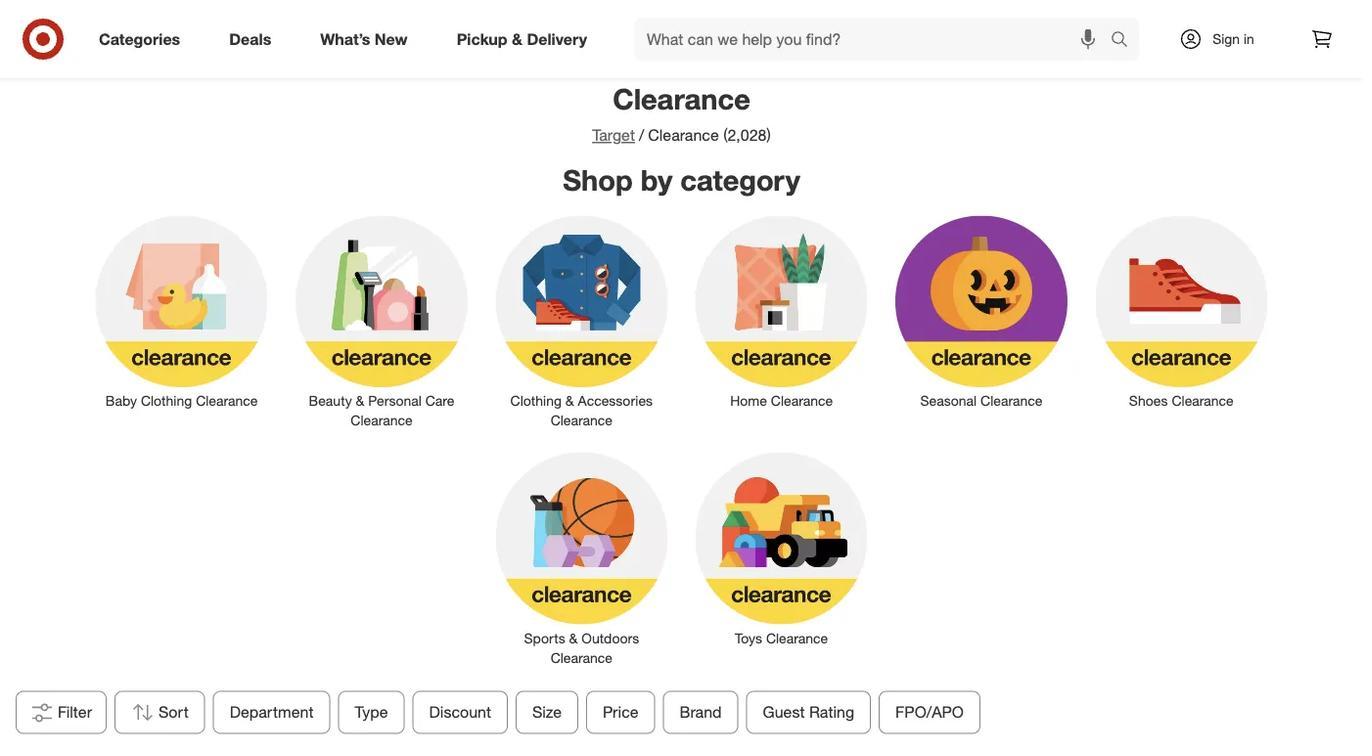 Task type: locate. For each thing, give the bounding box(es) containing it.
clearance
[[613, 81, 751, 116], [648, 126, 719, 145], [196, 393, 258, 410], [771, 393, 833, 410], [981, 393, 1043, 410], [1172, 393, 1234, 410], [351, 412, 413, 429], [551, 412, 613, 429], [766, 630, 828, 647], [551, 649, 613, 666]]

& for pickup & delivery
[[512, 29, 523, 49]]

brand button
[[663, 691, 739, 734]]

1 horizontal spatial clothing
[[511, 393, 562, 410]]

&
[[512, 29, 523, 49], [674, 33, 683, 50], [356, 393, 365, 410], [566, 393, 574, 410], [569, 630, 578, 647]]

incredible
[[623, 6, 710, 28]]

pickup & delivery
[[457, 29, 587, 49]]

categories
[[99, 29, 180, 49]]

sign
[[1213, 30, 1240, 47]]

clothing inside clothing & accessories clearance
[[511, 393, 562, 410]]

& inside 'sports & outdoors clearance'
[[569, 630, 578, 647]]

type button
[[338, 691, 405, 734]]

home clearance link
[[682, 212, 882, 411]]

now
[[885, 6, 922, 28]]

& left accessories
[[566, 393, 574, 410]]

fpo/apo button
[[879, 691, 981, 734]]

toys
[[735, 630, 763, 647]]

friday
[[770, 6, 824, 28]]

outdoors
[[582, 630, 639, 647]]

1 vertical spatial deals
[[229, 29, 271, 49]]

black
[[716, 6, 765, 28]]

search
[[1102, 31, 1149, 50]]

1 clothing from the left
[[141, 393, 192, 410]]

filter button
[[16, 691, 107, 734]]

gifts
[[644, 33, 670, 50]]

new
[[713, 33, 739, 50]]

seasonal clearance
[[921, 393, 1043, 410]]

beauty & personal care clearance link
[[282, 212, 482, 431]]

week.
[[813, 33, 849, 50]]

toys clearance
[[735, 630, 828, 647]]

beauty & personal care clearance
[[309, 393, 455, 429]]

shoes clearance
[[1129, 393, 1234, 410]]

target
[[592, 126, 635, 145]]

baby clothing clearance
[[106, 393, 258, 410]]

deals
[[829, 6, 879, 28], [229, 29, 271, 49]]

& for clothing & accessories clearance
[[566, 393, 574, 410]]

sports & outdoors clearance
[[524, 630, 639, 666]]

clothing left accessories
[[511, 393, 562, 410]]

0 vertical spatial deals
[[829, 6, 879, 28]]

& right sports
[[569, 630, 578, 647]]

0 horizontal spatial clothing
[[141, 393, 192, 410]]

& right beauty
[[356, 393, 365, 410]]

clothing inside baby clothing clearance link
[[141, 393, 192, 410]]

deals left what's
[[229, 29, 271, 49]]

& right "pickup"
[[512, 29, 523, 49]]

sign in
[[1213, 30, 1255, 47]]

brand
[[680, 703, 722, 722]]

by
[[641, 162, 673, 197]]

in
[[1244, 30, 1255, 47]]

1 horizontal spatial deals
[[829, 6, 879, 28]]

deals inside score incredible black friday deals now save on top gifts & find new deals each week.
[[829, 6, 879, 28]]

2 clothing from the left
[[511, 393, 562, 410]]

target link
[[592, 126, 635, 145]]

sort
[[159, 703, 189, 722]]

clothing right baby
[[141, 393, 192, 410]]

deals up week.
[[829, 6, 879, 28]]

score
[[566, 6, 618, 28]]

find
[[687, 33, 709, 50]]

clearance target / clearance (2,028)
[[592, 81, 771, 145]]

pickup
[[457, 29, 508, 49]]

fpo/apo
[[896, 703, 964, 722]]

& for beauty & personal care clearance
[[356, 393, 365, 410]]

deals inside deals link
[[229, 29, 271, 49]]

& inside beauty & personal care clearance
[[356, 393, 365, 410]]

size
[[533, 703, 562, 722]]

home clearance
[[730, 393, 833, 410]]

department button
[[213, 691, 331, 734]]

0 horizontal spatial deals
[[229, 29, 271, 49]]

clothing
[[141, 393, 192, 410], [511, 393, 562, 410]]

& inside clothing & accessories clearance
[[566, 393, 574, 410]]

& left find at the top right of the page
[[674, 33, 683, 50]]

beauty
[[309, 393, 352, 410]]

new
[[375, 29, 408, 49]]

shoes
[[1129, 393, 1168, 410]]

what's new
[[320, 29, 408, 49]]

guest rating button
[[747, 691, 871, 734]]

score incredible black friday deals now save on top gifts & find new deals each week.
[[566, 6, 922, 50]]



Task type: describe. For each thing, give the bounding box(es) containing it.
sign in link
[[1163, 18, 1285, 61]]

seasonal
[[921, 393, 977, 410]]

clearance inside clothing & accessories clearance
[[551, 412, 613, 429]]

shop by category
[[563, 162, 800, 197]]

categories link
[[82, 18, 205, 61]]

what's new link
[[304, 18, 432, 61]]

shop
[[563, 162, 633, 197]]

care
[[426, 393, 455, 410]]

pickup & delivery link
[[440, 18, 612, 61]]

& for sports & outdoors clearance
[[569, 630, 578, 647]]

What can we help you find? suggestions appear below search field
[[635, 18, 1116, 61]]

& inside score incredible black friday deals now save on top gifts & find new deals each week.
[[674, 33, 683, 50]]

sports & outdoors clearance link
[[482, 449, 682, 668]]

clothing & accessories clearance
[[511, 393, 653, 429]]

rating
[[809, 703, 855, 722]]

sports
[[524, 630, 566, 647]]

/
[[639, 126, 644, 145]]

guest
[[763, 703, 805, 722]]

toys clearance link
[[682, 449, 882, 648]]

deals
[[742, 33, 775, 50]]

search button
[[1102, 18, 1149, 65]]

type
[[355, 703, 388, 722]]

accessories
[[578, 393, 653, 410]]

home
[[730, 393, 767, 410]]

personal
[[368, 393, 422, 410]]

baby
[[106, 393, 137, 410]]

baby clothing clearance link
[[82, 212, 282, 411]]

deals link
[[213, 18, 296, 61]]

shoes clearance link
[[1082, 212, 1282, 411]]

discount button
[[413, 691, 508, 734]]

sort button
[[115, 691, 205, 734]]

category
[[681, 162, 800, 197]]

guest rating
[[763, 703, 855, 722]]

price
[[603, 703, 639, 722]]

each
[[779, 33, 809, 50]]

(2,028)
[[723, 126, 771, 145]]

clearance inside beauty & personal care clearance
[[351, 412, 413, 429]]

discount
[[429, 703, 491, 722]]

on
[[600, 33, 616, 50]]

clearance inside 'sports & outdoors clearance'
[[551, 649, 613, 666]]

seasonal clearance link
[[882, 212, 1082, 411]]

clothing & accessories clearance link
[[482, 212, 682, 431]]

save
[[566, 33, 597, 50]]

delivery
[[527, 29, 587, 49]]

filter
[[58, 703, 92, 722]]

size button
[[516, 691, 579, 734]]

price button
[[587, 691, 655, 734]]

what's
[[320, 29, 370, 49]]

top
[[620, 33, 640, 50]]

department
[[230, 703, 314, 722]]



Task type: vqa. For each thing, say whether or not it's contained in the screenshot.
Sports
yes



